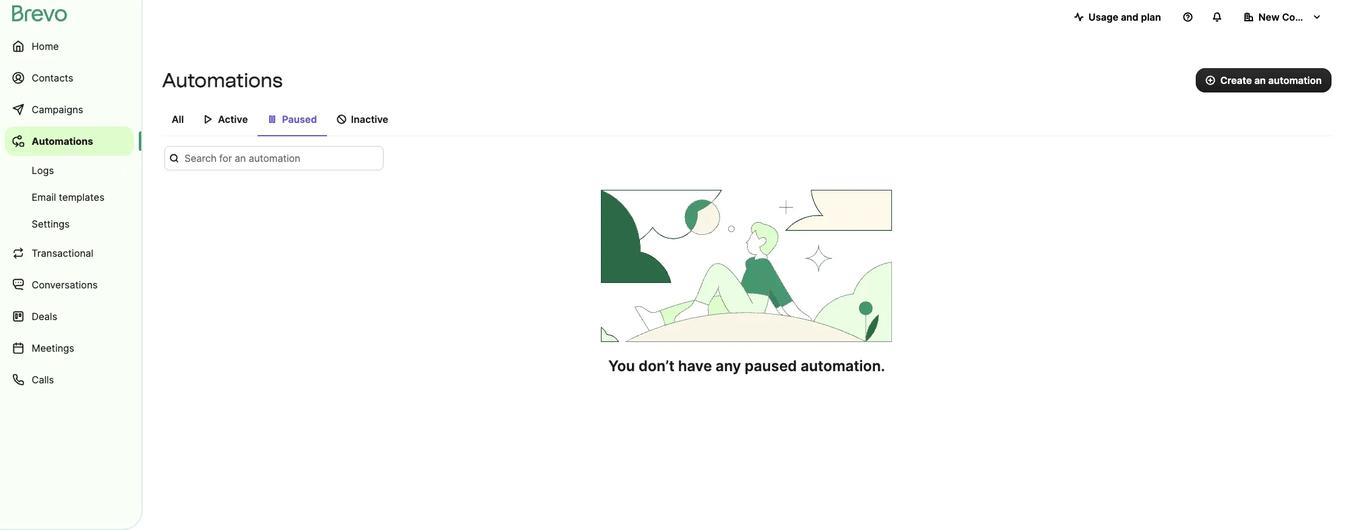Task type: locate. For each thing, give the bounding box(es) containing it.
0 horizontal spatial automations
[[32, 135, 93, 147]]

dxrbf image left inactive
[[337, 115, 346, 124]]

2 dxrbf image from the left
[[337, 115, 346, 124]]

dxrbf image left paused
[[267, 115, 277, 124]]

new
[[1259, 11, 1280, 23]]

don't
[[639, 358, 675, 375]]

new company button
[[1235, 5, 1332, 29]]

settings link
[[5, 212, 134, 236]]

paused
[[282, 113, 317, 125]]

dxrbf image inside inactive link
[[337, 115, 346, 124]]

plan
[[1141, 11, 1162, 23]]

1 vertical spatial automations
[[32, 135, 93, 147]]

0 vertical spatial automations
[[162, 69, 283, 92]]

paused link
[[258, 107, 327, 136]]

active
[[218, 113, 248, 125]]

active link
[[194, 107, 258, 135]]

inactive link
[[327, 107, 398, 135]]

automations up the logs 'link' at the left
[[32, 135, 93, 147]]

paused
[[745, 358, 797, 375]]

1 dxrbf image from the left
[[267, 115, 277, 124]]

0 horizontal spatial dxrbf image
[[267, 115, 277, 124]]

usage
[[1089, 11, 1119, 23]]

logs link
[[5, 158, 134, 183]]

dxrbf image
[[267, 115, 277, 124], [337, 115, 346, 124]]

create an automation button
[[1196, 68, 1332, 93]]

dxrbf image inside paused link
[[267, 115, 277, 124]]

deals link
[[5, 302, 134, 331]]

tab list containing all
[[162, 107, 1332, 136]]

home
[[32, 40, 59, 52]]

dxrbf image
[[203, 115, 213, 124]]

automations
[[162, 69, 283, 92], [32, 135, 93, 147]]

conversations
[[32, 279, 98, 291]]

campaigns
[[32, 104, 83, 116]]

tab list
[[162, 107, 1332, 136]]

1 horizontal spatial dxrbf image
[[337, 115, 346, 124]]

conversations link
[[5, 270, 134, 300]]

calls
[[32, 374, 54, 386]]

all
[[172, 113, 184, 125]]

automations up "active"
[[162, 69, 283, 92]]

settings
[[32, 218, 70, 230]]

dxrbf image for paused
[[267, 115, 277, 124]]

usage and plan button
[[1065, 5, 1171, 29]]

calls link
[[5, 365, 134, 395]]



Task type: vqa. For each thing, say whether or not it's contained in the screenshot.
Conversations
yes



Task type: describe. For each thing, give the bounding box(es) containing it.
have
[[678, 358, 712, 375]]

create an automation
[[1221, 74, 1322, 86]]

email templates
[[32, 191, 104, 203]]

home link
[[5, 32, 134, 61]]

you
[[609, 358, 635, 375]]

automation.
[[801, 358, 886, 375]]

company
[[1283, 11, 1328, 23]]

an
[[1255, 74, 1266, 86]]

any
[[716, 358, 741, 375]]

campaigns link
[[5, 95, 134, 124]]

and
[[1121, 11, 1139, 23]]

usage and plan
[[1089, 11, 1162, 23]]

1 horizontal spatial automations
[[162, 69, 283, 92]]

transactional link
[[5, 239, 134, 268]]

meetings
[[32, 342, 74, 355]]

deals
[[32, 311, 57, 323]]

logs
[[32, 164, 54, 177]]

inactive
[[351, 113, 388, 125]]

automation
[[1269, 74, 1322, 86]]

new company
[[1259, 11, 1328, 23]]

create
[[1221, 74, 1252, 86]]

workflow-list-search-input search field
[[164, 146, 384, 171]]

automations link
[[5, 127, 134, 156]]

dxrbf image for inactive
[[337, 115, 346, 124]]

you don't have any paused automation. tab panel
[[162, 146, 1332, 376]]

contacts
[[32, 72, 73, 84]]

contacts link
[[5, 63, 134, 93]]

email templates link
[[5, 185, 134, 210]]

email
[[32, 191, 56, 203]]

transactional
[[32, 247, 93, 259]]

all link
[[162, 107, 194, 135]]

meetings link
[[5, 334, 134, 363]]

templates
[[59, 191, 104, 203]]

you don't have any paused automation.
[[609, 358, 886, 375]]



